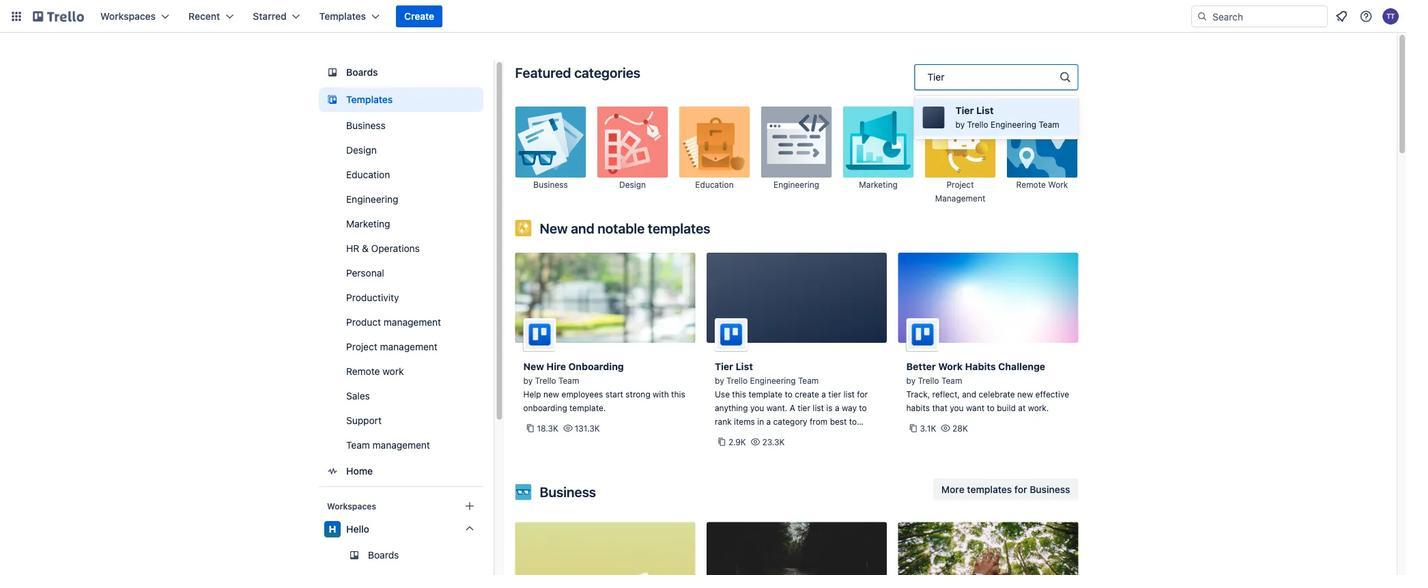 Task type: describe. For each thing, give the bounding box(es) containing it.
food
[[715, 458, 733, 467]]

trello team image for new
[[524, 318, 556, 351]]

nba
[[817, 430, 834, 440]]

0 horizontal spatial templates
[[648, 220, 711, 236]]

hr
[[346, 243, 359, 254]]

0 horizontal spatial best
[[798, 430, 815, 440]]

1 horizontal spatial remote work
[[1017, 180, 1069, 190]]

product
[[346, 317, 381, 328]]

1 vertical spatial work
[[382, 366, 404, 377]]

personal link
[[319, 262, 483, 284]]

template
[[749, 389, 783, 399]]

celebrate
[[979, 389, 1015, 399]]

way
[[842, 403, 857, 413]]

2.9k
[[729, 437, 746, 447]]

notable
[[598, 220, 645, 236]]

business link for the rightmost design 'link'
[[515, 107, 586, 205]]

board image
[[324, 64, 340, 81]]

1 vertical spatial remote work link
[[319, 361, 483, 382]]

starred button
[[245, 5, 309, 27]]

templates inside "button"
[[967, 484, 1012, 495]]

build
[[997, 403, 1016, 413]]

trello engineering team image
[[715, 318, 748, 351]]

sales link
[[319, 385, 483, 407]]

1 horizontal spatial list
[[844, 389, 855, 399]]

better
[[907, 361, 936, 372]]

management for 'product management' link on the bottom left of page
[[383, 317, 441, 328]]

team management link
[[319, 434, 483, 456]]

1 vertical spatial project
[[346, 341, 377, 352]]

items
[[734, 417, 755, 426]]

management for bottom "project management" link
[[380, 341, 437, 352]]

28k
[[953, 423, 968, 433]]

templates button
[[311, 5, 388, 27]]

list for tier list by trello engineering team use this template to create a tier list for anything you want. a tier list is a way to rank items in a category from best to worst. this could be: best nba players, goat'd pasta dishes, and tastiest fast food joints.
[[736, 361, 753, 372]]

template board image
[[324, 92, 340, 108]]

3.1k
[[920, 423, 937, 433]]

hello
[[346, 524, 369, 535]]

engineering link for the rightmost design 'link'
[[761, 107, 832, 205]]

with
[[653, 389, 669, 399]]

0 vertical spatial and
[[571, 220, 595, 236]]

boards for 1st "boards" link from the top of the page
[[346, 67, 378, 78]]

goat'd
[[715, 444, 744, 454]]

home image
[[324, 463, 340, 479]]

engineering link for design 'link' to the left
[[319, 189, 483, 210]]

onboarding
[[569, 361, 624, 372]]

more templates for business
[[942, 484, 1071, 495]]

habits
[[907, 403, 930, 413]]

hire
[[547, 361, 566, 372]]

education icon image
[[679, 107, 750, 178]]

business inside "button"
[[1030, 484, 1071, 495]]

employees
[[562, 389, 603, 399]]

to inside better work habits challenge by trello team track, reflect, and celebrate new effective habits that you want to build at work.
[[987, 403, 995, 413]]

1 vertical spatial design
[[619, 180, 646, 190]]

trello inside the tier list by trello engineering team
[[968, 120, 989, 129]]

home
[[346, 465, 373, 477]]

2 boards link from the top
[[319, 544, 483, 566]]

management for team management "link"
[[372, 440, 430, 451]]

tier for tier list by trello engineering team use this template to create a tier list for anything you want. a tier list is a way to rank items in a category from best to worst. this could be: best nba players, goat'd pasta dishes, and tastiest fast food joints.
[[715, 361, 734, 372]]

challenge
[[999, 361, 1046, 372]]

education link for engineering link related to design 'link' to the left
[[319, 164, 483, 186]]

strong
[[626, 389, 651, 399]]

23.3k
[[763, 437, 785, 447]]

trello inside new hire onboarding by trello team help new employees start strong with this onboarding template.
[[535, 376, 556, 385]]

create a workspace image
[[461, 498, 478, 514]]

by inside new hire onboarding by trello team help new employees start strong with this onboarding template.
[[524, 376, 533, 385]]

in
[[758, 417, 764, 426]]

anything
[[715, 403, 748, 413]]

2 horizontal spatial a
[[835, 403, 840, 413]]

for inside "button"
[[1015, 484, 1028, 495]]

dishes,
[[770, 444, 798, 454]]

use
[[715, 389, 730, 399]]

help
[[524, 389, 541, 399]]

new and notable templates
[[540, 220, 711, 236]]

new inside better work habits challenge by trello team track, reflect, and celebrate new effective habits that you want to build at work.
[[1018, 389, 1034, 399]]

new inside new hire onboarding by trello team help new employees start strong with this onboarding template.
[[544, 389, 559, 399]]

list for tier list by trello engineering team
[[977, 105, 994, 116]]

&
[[362, 243, 368, 254]]

1 horizontal spatial project
[[947, 180, 974, 190]]

players,
[[836, 430, 867, 440]]

productivity
[[346, 292, 399, 303]]

for inside tier list by trello engineering team use this template to create a tier list for anything you want. a tier list is a way to rank items in a category from best to worst. this could be: best nba players, goat'd pasta dishes, and tastiest fast food joints.
[[857, 389, 868, 399]]

support
[[346, 415, 381, 426]]

by inside better work habits challenge by trello team track, reflect, and celebrate new effective habits that you want to build at work.
[[907, 376, 916, 385]]

templates inside popup button
[[319, 11, 366, 22]]

categories
[[574, 64, 641, 80]]

create
[[404, 11, 435, 22]]

this
[[741, 430, 758, 440]]

1 vertical spatial workspaces
[[327, 501, 376, 511]]

product management
[[346, 317, 441, 328]]

want
[[966, 403, 985, 413]]

at
[[1019, 403, 1026, 413]]

management down project management icon in the right top of the page
[[936, 194, 986, 203]]

be:
[[783, 430, 796, 440]]

education link for the rightmost design 'link' engineering link
[[679, 107, 750, 205]]

new for new and notable templates
[[540, 220, 568, 236]]

reflect,
[[933, 389, 960, 399]]

new hire onboarding by trello team help new employees start strong with this onboarding template.
[[524, 361, 686, 413]]

0 vertical spatial remote
[[1017, 180, 1046, 190]]

sales
[[346, 390, 370, 402]]

a
[[790, 403, 796, 413]]

hr & operations link
[[319, 238, 483, 260]]

workspaces inside dropdown button
[[100, 11, 156, 22]]

hr & operations
[[346, 243, 420, 254]]

recent
[[189, 11, 220, 22]]

operations
[[371, 243, 420, 254]]

featured
[[515, 64, 571, 80]]

better work habits challenge by trello team track, reflect, and celebrate new effective habits that you want to build at work.
[[907, 361, 1070, 413]]

team for tier list by trello engineering team
[[1039, 120, 1060, 129]]

engineering icon image
[[761, 107, 832, 178]]

habits
[[966, 361, 996, 372]]

back to home image
[[33, 5, 84, 27]]

project management icon image
[[925, 107, 996, 178]]

131.3k
[[575, 423, 600, 433]]

by inside tier list by trello engineering team use this template to create a tier list for anything you want. a tier list is a way to rank items in a category from best to worst. this could be: best nba players, goat'd pasta dishes, and tastiest fast food joints.
[[715, 376, 724, 385]]

1 vertical spatial tier
[[798, 403, 811, 413]]

team management
[[346, 440, 430, 451]]

worst.
[[715, 430, 739, 440]]

tier list by trello engineering team
[[956, 105, 1060, 129]]

onboarding
[[524, 403, 567, 413]]

work
[[939, 361, 963, 372]]

0 horizontal spatial design link
[[319, 139, 483, 161]]

marketing link for engineering link related to design 'link' to the left
[[319, 213, 483, 235]]

starred
[[253, 11, 287, 22]]

tier for tier list by trello engineering team
[[956, 105, 974, 116]]

start
[[606, 389, 624, 399]]



Task type: vqa. For each thing, say whether or not it's contained in the screenshot.


Task type: locate. For each thing, give the bounding box(es) containing it.
templates link
[[319, 87, 483, 112]]

templates right notable
[[648, 220, 711, 236]]

new
[[544, 389, 559, 399], [1018, 389, 1034, 399]]

engineering inside the tier list by trello engineering team
[[991, 120, 1037, 129]]

1 horizontal spatial and
[[800, 444, 814, 454]]

team inside new hire onboarding by trello team help new employees start strong with this onboarding template.
[[559, 376, 579, 385]]

trello inside tier list by trello engineering team use this template to create a tier list for anything you want. a tier list is a way to rank items in a category from best to worst. this could be: best nba players, goat'd pasta dishes, and tastiest fast food joints.
[[727, 376, 748, 385]]

work
[[1049, 180, 1069, 190], [382, 366, 404, 377]]

new for new hire onboarding by trello team help new employees start strong with this onboarding template.
[[524, 361, 544, 372]]

remote work link
[[1007, 107, 1078, 205], [319, 361, 483, 382]]

to up a on the bottom of the page
[[785, 389, 793, 399]]

tier up is
[[829, 389, 842, 399]]

new up onboarding
[[544, 389, 559, 399]]

by inside the tier list by trello engineering team
[[956, 120, 965, 129]]

Search field
[[1208, 6, 1328, 27]]

search image
[[1197, 11, 1208, 22]]

trello left remote work icon
[[968, 120, 989, 129]]

1 vertical spatial templates
[[346, 94, 393, 105]]

best
[[830, 417, 847, 426], [798, 430, 815, 440]]

fast
[[848, 444, 862, 454]]

to up players,
[[850, 417, 857, 426]]

boards
[[346, 67, 378, 78], [368, 549, 399, 561]]

None field
[[915, 64, 1079, 139]]

1 vertical spatial remote work
[[346, 366, 404, 377]]

list
[[844, 389, 855, 399], [813, 403, 824, 413]]

joints.
[[735, 458, 758, 467]]

category
[[774, 417, 808, 426]]

engineering link
[[761, 107, 832, 205], [319, 189, 483, 210]]

1 vertical spatial list
[[813, 403, 824, 413]]

2 vertical spatial and
[[800, 444, 814, 454]]

1 horizontal spatial design
[[619, 180, 646, 190]]

0 horizontal spatial project management link
[[319, 336, 483, 358]]

0 horizontal spatial education
[[346, 169, 390, 180]]

engineering
[[991, 120, 1037, 129], [774, 180, 820, 190], [346, 194, 398, 205], [750, 376, 796, 385]]

that
[[933, 403, 948, 413]]

0 vertical spatial project management
[[936, 180, 986, 203]]

management down "support" link
[[372, 440, 430, 451]]

create
[[795, 389, 820, 399]]

0 horizontal spatial tier
[[715, 361, 734, 372]]

boards for 1st "boards" link from the bottom
[[368, 549, 399, 561]]

design down templates link
[[346, 144, 377, 156]]

1 boards link from the top
[[319, 60, 483, 85]]

trello down better
[[918, 376, 940, 385]]

2 new from the left
[[1018, 389, 1034, 399]]

1 vertical spatial business icon image
[[515, 484, 532, 500]]

marketing link for the rightmost design 'link' engineering link
[[843, 107, 914, 205]]

team inside better work habits challenge by trello team track, reflect, and celebrate new effective habits that you want to build at work.
[[942, 376, 963, 385]]

list up way
[[844, 389, 855, 399]]

1 vertical spatial project management
[[346, 341, 437, 352]]

new up at
[[1018, 389, 1034, 399]]

engineering inside tier list by trello engineering team use this template to create a tier list for anything you want. a tier list is a way to rank items in a category from best to worst. this could be: best nba players, goat'd pasta dishes, and tastiest fast food joints.
[[750, 376, 796, 385]]

this
[[671, 389, 686, 399], [732, 389, 747, 399]]

and up want
[[963, 389, 977, 399]]

1 vertical spatial marketing link
[[319, 213, 483, 235]]

trello team image
[[524, 318, 556, 351], [907, 318, 940, 351]]

open information menu image
[[1360, 10, 1374, 23]]

1 horizontal spatial you
[[950, 403, 964, 413]]

None text field
[[928, 71, 946, 84]]

0 horizontal spatial engineering link
[[319, 189, 483, 210]]

business link for design 'link' to the left
[[319, 115, 483, 137]]

for right more
[[1015, 484, 1028, 495]]

0 vertical spatial marketing
[[859, 180, 898, 190]]

1 vertical spatial marketing
[[346, 218, 390, 229]]

1 horizontal spatial project management
[[936, 180, 986, 203]]

remote work up sales
[[346, 366, 404, 377]]

team inside "link"
[[346, 440, 370, 451]]

list left is
[[813, 403, 824, 413]]

0 vertical spatial a
[[822, 389, 826, 399]]

1 vertical spatial for
[[1015, 484, 1028, 495]]

more
[[942, 484, 965, 495]]

0 horizontal spatial business link
[[319, 115, 483, 137]]

and inside tier list by trello engineering team use this template to create a tier list for anything you want. a tier list is a way to rank items in a category from best to worst. this could be: best nba players, goat'd pasta dishes, and tastiest fast food joints.
[[800, 444, 814, 454]]

template.
[[570, 403, 606, 413]]

for up players,
[[857, 389, 868, 399]]

to right way
[[859, 403, 867, 413]]

remote work
[[1017, 180, 1069, 190], [346, 366, 404, 377]]

0 notifications image
[[1334, 8, 1350, 25]]

0 vertical spatial project management link
[[925, 107, 996, 205]]

team for new hire onboarding by trello team help new employees start strong with this onboarding template.
[[559, 376, 579, 385]]

list left remote work icon
[[977, 105, 994, 116]]

team for tier list by trello engineering team use this template to create a tier list for anything you want. a tier list is a way to rank items in a category from best to worst. this could be: best nba players, goat'd pasta dishes, and tastiest fast food joints.
[[798, 376, 819, 385]]

track,
[[907, 389, 930, 399]]

personal
[[346, 267, 384, 279]]

2 business icon image from the top
[[515, 484, 532, 500]]

h
[[329, 524, 336, 535]]

home link
[[319, 459, 483, 484]]

design
[[346, 144, 377, 156], [619, 180, 646, 190]]

templates
[[648, 220, 711, 236], [967, 484, 1012, 495]]

a right create at the bottom
[[822, 389, 826, 399]]

1 horizontal spatial this
[[732, 389, 747, 399]]

1 horizontal spatial tier
[[956, 105, 974, 116]]

0 vertical spatial remote work link
[[1007, 107, 1078, 205]]

management inside "link"
[[372, 440, 430, 451]]

education
[[346, 169, 390, 180], [696, 180, 734, 190]]

project management down product management
[[346, 341, 437, 352]]

1 vertical spatial project management link
[[319, 336, 483, 358]]

list inside the tier list by trello engineering team
[[977, 105, 994, 116]]

workspaces button
[[92, 5, 178, 27]]

1 horizontal spatial education link
[[679, 107, 750, 205]]

to down celebrate
[[987, 403, 995, 413]]

project down project management icon in the right top of the page
[[947, 180, 974, 190]]

and right the dishes,
[[800, 444, 814, 454]]

0 vertical spatial design
[[346, 144, 377, 156]]

and left notable
[[571, 220, 595, 236]]

tier list by trello engineering team use this template to create a tier list for anything you want. a tier list is a way to rank items in a category from best to worst. this could be: best nba players, goat'd pasta dishes, and tastiest fast food joints.
[[715, 361, 868, 467]]

tier inside the tier list by trello engineering team
[[956, 105, 974, 116]]

1 horizontal spatial best
[[830, 417, 847, 426]]

templates
[[319, 11, 366, 22], [346, 94, 393, 105]]

1 horizontal spatial remote
[[1017, 180, 1046, 190]]

0 vertical spatial list
[[977, 105, 994, 116]]

you inside tier list by trello engineering team use this template to create a tier list for anything you want. a tier list is a way to rank items in a category from best to worst. this could be: best nba players, goat'd pasta dishes, and tastiest fast food joints.
[[751, 403, 765, 413]]

0 vertical spatial tier
[[956, 105, 974, 116]]

0 horizontal spatial this
[[671, 389, 686, 399]]

1 business icon image from the top
[[515, 107, 586, 178]]

workspaces
[[100, 11, 156, 22], [327, 501, 376, 511]]

18.3k
[[537, 423, 559, 433]]

0 vertical spatial business icon image
[[515, 107, 586, 178]]

boards link down hello
[[319, 544, 483, 566]]

management down productivity link
[[383, 317, 441, 328]]

you right that
[[950, 403, 964, 413]]

1 vertical spatial templates
[[967, 484, 1012, 495]]

1 horizontal spatial trello team image
[[907, 318, 940, 351]]

could
[[760, 430, 781, 440]]

by
[[956, 120, 965, 129], [524, 376, 533, 385], [715, 376, 724, 385], [907, 376, 916, 385]]

tier inside tier list by trello engineering team use this template to create a tier list for anything you want. a tier list is a way to rank items in a category from best to worst. this could be: best nba players, goat'd pasta dishes, and tastiest fast food joints.
[[715, 361, 734, 372]]

design link
[[597, 107, 668, 205], [319, 139, 483, 161]]

tier
[[956, 105, 974, 116], [715, 361, 734, 372]]

and inside better work habits challenge by trello team track, reflect, and celebrate new effective habits that you want to build at work.
[[963, 389, 977, 399]]

2 horizontal spatial and
[[963, 389, 977, 399]]

2 this from the left
[[732, 389, 747, 399]]

work up sales link
[[382, 366, 404, 377]]

2 you from the left
[[950, 403, 964, 413]]

boards down hello
[[368, 549, 399, 561]]

1 new from the left
[[544, 389, 559, 399]]

marketing icon image
[[843, 107, 914, 178]]

a
[[822, 389, 826, 399], [835, 403, 840, 413], [767, 417, 771, 426]]

1 horizontal spatial a
[[822, 389, 826, 399]]

product management link
[[319, 311, 483, 333]]

0 horizontal spatial new
[[544, 389, 559, 399]]

from
[[810, 417, 828, 426]]

1 horizontal spatial work
[[1049, 180, 1069, 190]]

you up in
[[751, 403, 765, 413]]

boards link up templates link
[[319, 60, 483, 85]]

1 vertical spatial best
[[798, 430, 815, 440]]

a right is
[[835, 403, 840, 413]]

recent button
[[180, 5, 242, 27]]

1 vertical spatial boards
[[368, 549, 399, 561]]

marketing
[[859, 180, 898, 190], [346, 218, 390, 229]]

1 you from the left
[[751, 403, 765, 413]]

list
[[977, 105, 994, 116], [736, 361, 753, 372]]

1 trello team image from the left
[[524, 318, 556, 351]]

featured categories
[[515, 64, 641, 80]]

trello inside better work habits challenge by trello team track, reflect, and celebrate new effective habits that you want to build at work.
[[918, 376, 940, 385]]

1 horizontal spatial marketing link
[[843, 107, 914, 205]]

effective
[[1036, 389, 1070, 399]]

0 horizontal spatial marketing link
[[319, 213, 483, 235]]

new inside new hire onboarding by trello team help new employees start strong with this onboarding template.
[[524, 361, 544, 372]]

0 horizontal spatial for
[[857, 389, 868, 399]]

you
[[751, 403, 765, 413], [950, 403, 964, 413]]

project management link
[[925, 107, 996, 205], [319, 336, 483, 358]]

0 horizontal spatial you
[[751, 403, 765, 413]]

remote work down remote work icon
[[1017, 180, 1069, 190]]

0 vertical spatial project
[[947, 180, 974, 190]]

and
[[571, 220, 595, 236], [963, 389, 977, 399], [800, 444, 814, 454]]

remote work icon image
[[1007, 107, 1078, 178]]

0 horizontal spatial and
[[571, 220, 595, 236]]

remote
[[1017, 180, 1046, 190], [346, 366, 380, 377]]

1 horizontal spatial tier
[[829, 389, 842, 399]]

management
[[936, 194, 986, 203], [383, 317, 441, 328], [380, 341, 437, 352], [372, 440, 430, 451]]

this up anything
[[732, 389, 747, 399]]

0 vertical spatial boards
[[346, 67, 378, 78]]

business icon image
[[515, 107, 586, 178], [515, 484, 532, 500]]

marketing up &
[[346, 218, 390, 229]]

0 horizontal spatial remote work link
[[319, 361, 483, 382]]

templates up board icon
[[319, 11, 366, 22]]

project down product
[[346, 341, 377, 352]]

0 horizontal spatial marketing
[[346, 218, 390, 229]]

education link
[[679, 107, 750, 205], [319, 164, 483, 186]]

for
[[857, 389, 868, 399], [1015, 484, 1028, 495]]

1 horizontal spatial new
[[1018, 389, 1034, 399]]

1 horizontal spatial education
[[696, 180, 734, 190]]

marketing down marketing icon
[[859, 180, 898, 190]]

work down remote work icon
[[1049, 180, 1069, 190]]

marketing link
[[843, 107, 914, 205], [319, 213, 483, 235]]

new left hire
[[524, 361, 544, 372]]

1 horizontal spatial remote work link
[[1007, 107, 1078, 205]]

terry turtle (terryturtle) image
[[1383, 8, 1400, 25]]

templates right more
[[967, 484, 1012, 495]]

1 vertical spatial remote
[[346, 366, 380, 377]]

want.
[[767, 403, 788, 413]]

pasta
[[747, 444, 768, 454]]

business link
[[515, 107, 586, 205], [319, 115, 483, 137]]

0 horizontal spatial remote work
[[346, 366, 404, 377]]

a right in
[[767, 417, 771, 426]]

0 horizontal spatial a
[[767, 417, 771, 426]]

this right with
[[671, 389, 686, 399]]

2 trello team image from the left
[[907, 318, 940, 351]]

team inside tier list by trello engineering team use this template to create a tier list for anything you want. a tier list is a way to rank items in a category from best to worst. this could be: best nba players, goat'd pasta dishes, and tastiest fast food joints.
[[798, 376, 819, 385]]

0 horizontal spatial trello team image
[[524, 318, 556, 351]]

primary element
[[0, 0, 1408, 33]]

1 this from the left
[[671, 389, 686, 399]]

trello down hire
[[535, 376, 556, 385]]

0 horizontal spatial tier
[[798, 403, 811, 413]]

tier right a on the bottom of the page
[[798, 403, 811, 413]]

rank
[[715, 417, 732, 426]]

0 vertical spatial boards link
[[319, 60, 483, 85]]

0 horizontal spatial list
[[813, 403, 824, 413]]

1 vertical spatial and
[[963, 389, 977, 399]]

1 vertical spatial boards link
[[319, 544, 483, 566]]

none field containing tier list
[[915, 64, 1079, 139]]

best down is
[[830, 417, 847, 426]]

0 vertical spatial remote work
[[1017, 180, 1069, 190]]

this inside new hire onboarding by trello team help new employees start strong with this onboarding template.
[[671, 389, 686, 399]]

0 vertical spatial templates
[[319, 11, 366, 22]]

list down trello engineering team icon
[[736, 361, 753, 372]]

remote down remote work icon
[[1017, 180, 1046, 190]]

0 horizontal spatial remote
[[346, 366, 380, 377]]

boards link
[[319, 60, 483, 85], [319, 544, 483, 566]]

1 horizontal spatial design link
[[597, 107, 668, 205]]

0 horizontal spatial education link
[[319, 164, 483, 186]]

create button
[[396, 5, 443, 27]]

0 vertical spatial best
[[830, 417, 847, 426]]

management down 'product management' link on the bottom left of page
[[380, 341, 437, 352]]

2 vertical spatial a
[[767, 417, 771, 426]]

1 horizontal spatial list
[[977, 105, 994, 116]]

work.
[[1028, 403, 1049, 413]]

remote up sales
[[346, 366, 380, 377]]

team
[[1039, 120, 1060, 129], [559, 376, 579, 385], [798, 376, 819, 385], [942, 376, 963, 385], [346, 440, 370, 451]]

trello up the use
[[727, 376, 748, 385]]

this inside tier list by trello engineering team use this template to create a tier list for anything you want. a tier list is a way to rank items in a category from best to worst. this could be: best nba players, goat'd pasta dishes, and tastiest fast food joints.
[[732, 389, 747, 399]]

1 horizontal spatial templates
[[967, 484, 1012, 495]]

0 vertical spatial for
[[857, 389, 868, 399]]

list inside tier list by trello engineering team use this template to create a tier list for anything you want. a tier list is a way to rank items in a category from best to worst. this could be: best nba players, goat'd pasta dishes, and tastiest fast food joints.
[[736, 361, 753, 372]]

tastiest
[[817, 444, 845, 454]]

design down design icon
[[619, 180, 646, 190]]

trello
[[968, 120, 989, 129], [535, 376, 556, 385], [727, 376, 748, 385], [918, 376, 940, 385]]

is
[[827, 403, 833, 413]]

trello team image up hire
[[524, 318, 556, 351]]

design icon image
[[597, 107, 668, 178]]

1 vertical spatial list
[[736, 361, 753, 372]]

1 horizontal spatial engineering link
[[761, 107, 832, 205]]

1 vertical spatial a
[[835, 403, 840, 413]]

0 horizontal spatial design
[[346, 144, 377, 156]]

you inside better work habits challenge by trello team track, reflect, and celebrate new effective habits that you want to build at work.
[[950, 403, 964, 413]]

support link
[[319, 410, 483, 432]]

0 vertical spatial workspaces
[[100, 11, 156, 22]]

1 vertical spatial new
[[524, 361, 544, 372]]

trello team image up better
[[907, 318, 940, 351]]

1 horizontal spatial project management link
[[925, 107, 996, 205]]

1 horizontal spatial marketing
[[859, 180, 898, 190]]

productivity link
[[319, 287, 483, 309]]

1 horizontal spatial business link
[[515, 107, 586, 205]]

project management down project management icon in the right top of the page
[[936, 180, 986, 203]]

0 vertical spatial marketing link
[[843, 107, 914, 205]]

tier
[[829, 389, 842, 399], [798, 403, 811, 413]]

boards right board icon
[[346, 67, 378, 78]]

1 vertical spatial tier
[[715, 361, 734, 372]]

new left notable
[[540, 220, 568, 236]]

more templates for business button
[[934, 478, 1079, 500]]

team inside the tier list by trello engineering team
[[1039, 120, 1060, 129]]

0 vertical spatial work
[[1049, 180, 1069, 190]]

0 horizontal spatial list
[[736, 361, 753, 372]]

templates right template board icon
[[346, 94, 393, 105]]

best right be:
[[798, 430, 815, 440]]

trello team image for better
[[907, 318, 940, 351]]



